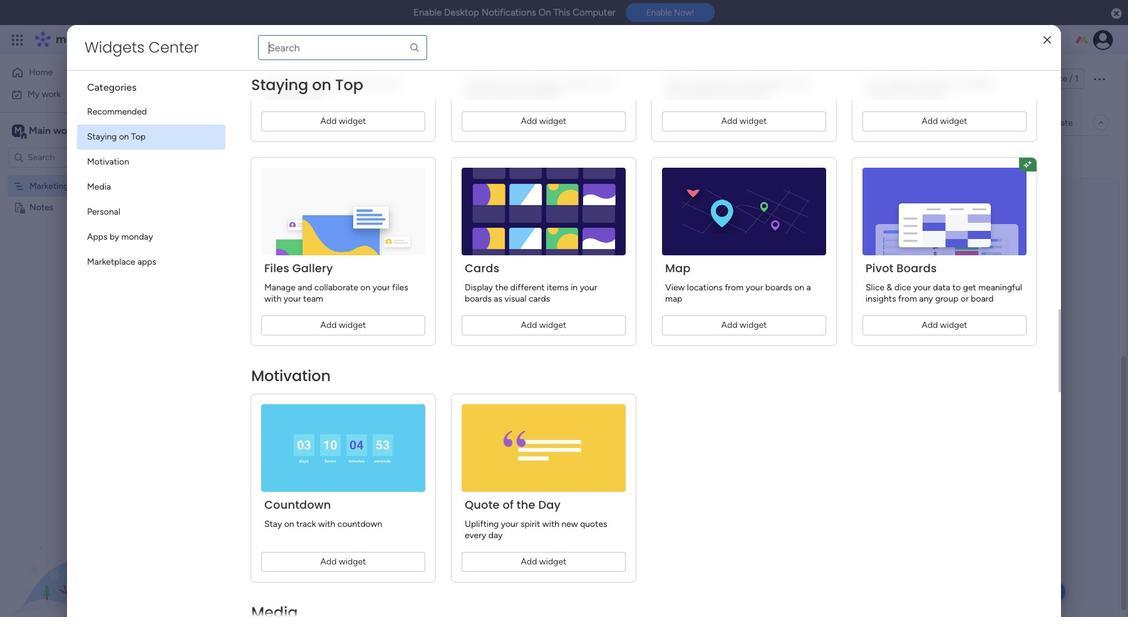 Task type: vqa. For each thing, say whether or not it's contained in the screenshot.
Options image
no



Task type: locate. For each thing, give the bounding box(es) containing it.
multiple right overview on the right top
[[964, 78, 995, 89]]

0 horizontal spatial track
[[296, 519, 316, 530]]

add down place at the right top of the page
[[922, 116, 938, 127]]

add inside popup button
[[287, 150, 303, 161]]

1 horizontal spatial in
[[724, 90, 731, 100]]

work inside button
[[42, 89, 61, 99]]

autopilot image
[[1018, 114, 1029, 130]]

0 horizontal spatial manage
[[192, 95, 223, 105]]

time
[[324, 78, 342, 89]]

add widget for manage and collaborate on your files with your team
[[321, 320, 366, 331]]

heading up overview on the right top
[[863, 56, 1027, 73]]

of right type
[[261, 95, 270, 105]]

insights
[[866, 294, 896, 304]]

add for manage and collaborate on your files with your team
[[321, 320, 337, 331]]

in
[[724, 90, 731, 100], [900, 90, 907, 100], [571, 283, 578, 293]]

main inside button
[[209, 117, 228, 128]]

lottie animation image
[[0, 491, 160, 618]]

countdown stay on track with countdown
[[264, 497, 382, 530]]

add for slice & dice your data to get meaningful insights from any group or board
[[922, 320, 938, 331]]

see more
[[571, 94, 609, 105]]

see inside see more link
[[571, 94, 586, 105]]

add widget inside popup button
[[287, 150, 333, 161]]

files
[[264, 261, 289, 276]]

kendall parks image
[[1093, 30, 1113, 50]]

add for plan & manage time visually across multiple boards
[[321, 116, 337, 127]]

0 horizontal spatial in
[[571, 283, 578, 293]]

top
[[697, 78, 711, 89]]

add for see a status overview of multiple projects in one place
[[922, 116, 938, 127]]

a inside 'map view locations from your boards on a map'
[[807, 283, 811, 293]]

different
[[510, 283, 545, 293]]

v2 search image
[[350, 149, 359, 163]]

add widget down collaborate
[[321, 320, 366, 331]]

0 vertical spatial top
[[335, 75, 363, 95]]

0 horizontal spatial top
[[131, 132, 146, 142]]

marketing up notes
[[29, 181, 69, 191]]

a
[[883, 78, 887, 89], [807, 283, 811, 293]]

your right dice
[[914, 283, 931, 293]]

timeline
[[270, 117, 302, 128]]

add for stay on top of the conversation from several boards in one place.
[[721, 116, 738, 127]]

1 horizontal spatial work
[[101, 33, 124, 47]]

add widget for see a status overview of multiple projects in one place
[[922, 116, 968, 127]]

1 horizontal spatial motivation
[[251, 366, 331, 387]]

uplifting
[[465, 519, 499, 530]]

track right keep
[[455, 95, 475, 105]]

home button
[[8, 63, 135, 83]]

stay inside countdown stay on track with countdown
[[264, 519, 282, 530]]

see inside see plans "button"
[[219, 34, 234, 45]]

your down over
[[514, 95, 531, 105]]

Search for a column type search field
[[258, 35, 427, 60]]

your right items
[[580, 283, 597, 293]]

stay on top of the conversation from several boards in one place.
[[665, 78, 810, 100]]

manage
[[192, 95, 223, 105], [264, 283, 296, 293]]

media option
[[77, 175, 226, 200]]

from right locations
[[725, 283, 744, 293]]

heading for of
[[863, 56, 1027, 73]]

1 vertical spatial manage
[[264, 283, 296, 293]]

add widget for slice & dice your data to get meaningful insights from any group or board
[[922, 320, 968, 331]]

add widget down the project
[[521, 116, 567, 127]]

add widget button down collaborate
[[261, 316, 425, 336]]

main for main workspace
[[29, 124, 51, 136]]

2 horizontal spatial &
[[887, 283, 892, 293]]

1 vertical spatial work
[[42, 89, 61, 99]]

workspace selection element
[[12, 123, 105, 139]]

1 horizontal spatial any
[[919, 294, 933, 304]]

one inside stay on top of the conversation from several boards in one place.
[[733, 90, 748, 100]]

0 vertical spatial and
[[599, 78, 613, 89]]

widget inside popup button
[[305, 150, 333, 161]]

top
[[335, 75, 363, 95], [131, 132, 146, 142]]

main inside workspace selection element
[[29, 124, 51, 136]]

with inside files gallery manage and collaborate on your files with your team
[[264, 294, 281, 304]]

show board description image
[[347, 73, 362, 85]]

0 vertical spatial multiple
[[964, 78, 995, 89]]

heading for &
[[462, 56, 626, 73]]

center
[[149, 37, 199, 58]]

add for display the different items in your boards as visual cards
[[521, 320, 537, 331]]

option
[[0, 175, 160, 177]]

see up projects
[[866, 78, 881, 89]]

of inside stay on top of the conversation from several boards in one place.
[[713, 78, 721, 89]]

multiple down plan
[[264, 90, 296, 100]]

one
[[733, 90, 748, 100], [910, 90, 924, 100]]

1 vertical spatial marketing plan
[[29, 181, 87, 191]]

0 horizontal spatial stay
[[264, 519, 282, 530]]

list box
[[0, 173, 160, 387]]

1 horizontal spatial and
[[417, 95, 432, 105]]

add to favorites image
[[369, 72, 381, 85]]

1 horizontal spatial marketing
[[190, 65, 289, 93]]

enable left now!
[[646, 8, 672, 18]]

add widget down countdown
[[321, 557, 366, 568]]

add widget down group
[[922, 320, 968, 331]]

1 horizontal spatial one
[[910, 90, 924, 100]]

boards inside 'map view locations from your boards on a map'
[[765, 283, 792, 293]]

add for uplifting your spirit with new quotes every day
[[521, 557, 537, 568]]

the for different
[[495, 283, 508, 293]]

dapulse x slim image
[[1044, 35, 1051, 45]]

add widget button down cards
[[462, 316, 626, 336]]

on inside countdown stay on track with countdown
[[284, 519, 294, 530]]

main right workspace icon
[[29, 124, 51, 136]]

1 horizontal spatial from
[[792, 78, 810, 89]]

0 vertical spatial track
[[455, 95, 475, 105]]

widget down owners,
[[339, 116, 366, 127]]

0 horizontal spatial multiple
[[264, 90, 296, 100]]

several
[[665, 90, 693, 100]]

add down the timeline button
[[287, 150, 303, 161]]

1 vertical spatial staying
[[87, 132, 117, 142]]

0 horizontal spatial main
[[29, 124, 51, 136]]

& inside pivot boards slice & dice your data to get meaningful insights from any group or board
[[887, 283, 892, 293]]

widget down 'map view locations from your boards on a map'
[[740, 320, 767, 331]]

2 horizontal spatial with
[[542, 519, 559, 530]]

add widget button down countdown
[[261, 553, 425, 573]]

add widget for plan & manage time visually across multiple boards
[[321, 116, 366, 127]]

widget down add view icon
[[305, 150, 333, 161]]

timeline button
[[260, 113, 312, 133]]

1 vertical spatial from
[[725, 283, 744, 293]]

0 vertical spatial staying
[[251, 75, 308, 95]]

0 horizontal spatial motivation
[[87, 157, 129, 167]]

1 horizontal spatial a
[[883, 78, 887, 89]]

any left type
[[225, 95, 239, 105]]

1 horizontal spatial enable
[[646, 8, 672, 18]]

add down the accordingly
[[521, 116, 537, 127]]

of inside quote of the day uplifting your spirit with new quotes every day
[[503, 497, 514, 513]]

the inside quote of the day uplifting your spirit with new quotes every day
[[517, 497, 535, 513]]

motivation
[[87, 157, 129, 167], [251, 366, 331, 387]]

see for see plans
[[219, 34, 234, 45]]

0 horizontal spatial &
[[283, 78, 289, 89]]

one inside see a status overview of multiple projects in one place
[[910, 90, 924, 100]]

add down stay on top of the conversation from several boards in one place.
[[721, 116, 738, 127]]

&
[[283, 78, 289, 89], [529, 78, 534, 89], [887, 283, 892, 293]]

0 vertical spatial a
[[883, 78, 887, 89]]

list box containing marketing plan
[[0, 173, 160, 387]]

in right items
[[571, 283, 578, 293]]

stay
[[665, 78, 683, 89], [264, 519, 282, 530]]

personal option
[[77, 200, 226, 225]]

& up the accordingly
[[529, 78, 534, 89]]

and
[[599, 78, 613, 89], [417, 95, 432, 105], [298, 283, 312, 293]]

add down 'map view locations from your boards on a map'
[[721, 320, 738, 331]]

monday right by
[[121, 232, 153, 242]]

marketplace apps
[[87, 257, 156, 268]]

project
[[533, 95, 562, 105]]

1 vertical spatial the
[[495, 283, 508, 293]]

0 horizontal spatial from
[[725, 283, 744, 293]]

1 image
[[945, 26, 957, 40]]

add widget for stay on top of the conversation from several boards in one place.
[[721, 116, 767, 127]]

add widget button down place. at the top right
[[662, 112, 826, 132]]

stay down countdown at the bottom
[[264, 519, 282, 530]]

display
[[465, 283, 493, 293]]

board
[[971, 294, 994, 304]]

0 vertical spatial plan
[[294, 65, 339, 93]]

the up "as"
[[495, 283, 508, 293]]

marketing plan up type
[[190, 65, 339, 93]]

add widget down place. at the top right
[[721, 116, 767, 127]]

gallery
[[292, 261, 333, 276]]

your left files
[[373, 283, 390, 293]]

widget down cards
[[539, 320, 567, 331]]

more dots image
[[618, 209, 626, 219]]

widget down collaborate
[[339, 320, 366, 331]]

1 horizontal spatial &
[[529, 78, 534, 89]]

computer
[[573, 7, 616, 18]]

marketing
[[190, 65, 289, 93], [29, 181, 69, 191]]

the up spirit
[[517, 497, 535, 513]]

add widget button for stay on track with countdown
[[261, 553, 425, 573]]

2 horizontal spatial in
[[900, 90, 907, 100]]

enable left desktop
[[414, 7, 442, 18]]

track
[[455, 95, 475, 105], [296, 519, 316, 530]]

view
[[665, 283, 685, 293]]

and left keep
[[417, 95, 432, 105]]

add down the "assign"
[[321, 116, 337, 127]]

1 vertical spatial motivation
[[251, 366, 331, 387]]

see plans
[[219, 34, 257, 45]]

0 horizontal spatial any
[[225, 95, 239, 105]]

your right locations
[[746, 283, 763, 293]]

1 vertical spatial any
[[919, 294, 933, 304]]

stay up several
[[665, 78, 683, 89]]

with left new at the bottom
[[542, 519, 559, 530]]

add widget for stay on track with countdown
[[321, 557, 366, 568]]

Marketing plan field
[[187, 65, 342, 93]]

None search field
[[258, 35, 427, 60]]

3 heading from the left
[[662, 56, 826, 73]]

enable for enable now!
[[646, 8, 672, 18]]

1 vertical spatial a
[[807, 283, 811, 293]]

2 heading from the left
[[462, 56, 626, 73]]

pivot boards slice & dice your data to get meaningful insights from any group or board
[[866, 261, 1022, 304]]

1 horizontal spatial multiple
[[964, 78, 995, 89]]

heading up time
[[261, 56, 425, 73]]

enable inside button
[[646, 8, 672, 18]]

0 horizontal spatial a
[[807, 283, 811, 293]]

from right conversation
[[792, 78, 810, 89]]

and up 'more'
[[599, 78, 613, 89]]

select product image
[[11, 34, 24, 46]]

marketing plan up notes
[[29, 181, 87, 191]]

add widget button down spirit
[[462, 553, 626, 573]]

apps by monday option
[[77, 225, 226, 250]]

0 horizontal spatial with
[[264, 294, 281, 304]]

marketing up type
[[190, 65, 289, 93]]

add widget button down owners,
[[261, 112, 425, 132]]

plan
[[294, 65, 339, 93], [71, 181, 87, 191]]

the inside stay on top of the conversation from several boards in one place.
[[724, 78, 737, 89]]

see left plans
[[219, 34, 234, 45]]

boards inside stay on top of the conversation from several boards in one place.
[[695, 90, 722, 100]]

2 horizontal spatial the
[[724, 78, 737, 89]]

add widget down spirit
[[521, 557, 567, 568]]

see inside the see who is over & under capacity, and assign tasks accordingly
[[465, 78, 480, 89]]

widget down place at the right top of the page
[[940, 116, 968, 127]]

with down files
[[264, 294, 281, 304]]

add view image
[[319, 118, 324, 127]]

in left place. at the top right
[[724, 90, 731, 100]]

add widget down place at the right top of the page
[[922, 116, 968, 127]]

1 horizontal spatial the
[[517, 497, 535, 513]]

manage inside files gallery manage and collaborate on your files with your team
[[264, 283, 296, 293]]

add widget down 'map view locations from your boards on a map'
[[721, 320, 767, 331]]

see up assign
[[465, 78, 480, 89]]

plan down search in workspace field
[[71, 181, 87, 191]]

see down capacity,
[[571, 94, 586, 105]]

manage down files
[[264, 283, 296, 293]]

collapse board header image
[[1096, 118, 1106, 128]]

your up day
[[501, 519, 518, 530]]

across
[[375, 78, 400, 89]]

0 horizontal spatial the
[[495, 283, 508, 293]]

1 horizontal spatial manage
[[264, 283, 296, 293]]

team
[[303, 294, 323, 304]]

heading for the
[[662, 56, 826, 73]]

work up categories
[[101, 33, 124, 47]]

add down countdown stay on track with countdown
[[321, 557, 337, 568]]

0 horizontal spatial marketing
[[29, 181, 69, 191]]

from inside pivot boards slice & dice your data to get meaningful insights from any group or board
[[898, 294, 917, 304]]

m
[[14, 125, 22, 136]]

multiple inside plan & manage time visually across multiple boards
[[264, 90, 296, 100]]

2 vertical spatial the
[[517, 497, 535, 513]]

1 heading from the left
[[261, 56, 425, 73]]

1 vertical spatial and
[[417, 95, 432, 105]]

visual
[[505, 294, 527, 304]]

and inside files gallery manage and collaborate on your files with your team
[[298, 283, 312, 293]]

0 vertical spatial motivation
[[87, 157, 129, 167]]

2 vertical spatial and
[[298, 283, 312, 293]]

widget for see who is over & under capacity, and assign tasks accordingly
[[539, 116, 567, 127]]

add widget for see who is over & under capacity, and assign tasks accordingly
[[521, 116, 567, 127]]

main
[[209, 117, 228, 128], [29, 124, 51, 136]]

add widget button down 'map view locations from your boards on a map'
[[662, 316, 826, 336]]

1 vertical spatial multiple
[[264, 90, 296, 100]]

enable for enable desktop notifications on this computer
[[414, 7, 442, 18]]

0 horizontal spatial and
[[298, 283, 312, 293]]

and up team at the left of page
[[298, 283, 312, 293]]

monday up home button
[[56, 33, 99, 47]]

categories heading
[[77, 71, 226, 100]]

0 vertical spatial work
[[101, 33, 124, 47]]

0 vertical spatial monday
[[56, 33, 99, 47]]

enable now! button
[[626, 3, 715, 22]]

help
[[1033, 586, 1055, 599]]

filter button
[[462, 146, 521, 166]]

add down cards
[[521, 320, 537, 331]]

person button
[[404, 146, 458, 166]]

cards display the different items in your boards as visual cards
[[465, 261, 597, 304]]

see inside see a status overview of multiple projects in one place
[[866, 78, 881, 89]]

main content
[[166, 0, 1128, 618]]

plan up the "assign"
[[294, 65, 339, 93]]

1 vertical spatial staying on top
[[87, 132, 146, 142]]

1 horizontal spatial staying on top
[[251, 75, 363, 95]]

2 vertical spatial from
[[898, 294, 917, 304]]

0 vertical spatial stay
[[665, 78, 683, 89]]

1 vertical spatial stay
[[264, 519, 282, 530]]

0 horizontal spatial enable
[[414, 7, 442, 18]]

0 vertical spatial the
[[724, 78, 737, 89]]

and inside the see who is over & under capacity, and assign tasks accordingly
[[599, 78, 613, 89]]

& left dice
[[887, 283, 892, 293]]

apps
[[87, 232, 107, 242]]

0 horizontal spatial one
[[733, 90, 748, 100]]

add widget button for stay on top of the conversation from several boards in one place.
[[662, 112, 826, 132]]

from
[[792, 78, 810, 89], [725, 283, 744, 293], [898, 294, 917, 304]]

in inside cards display the different items in your boards as visual cards
[[571, 283, 578, 293]]

widget for slice & dice your data to get meaningful insights from any group or board
[[940, 320, 968, 331]]

1 horizontal spatial plan
[[294, 65, 339, 93]]

1 vertical spatial top
[[131, 132, 146, 142]]

of right quote
[[503, 497, 514, 513]]

on inside stay on top of the conversation from several boards in one place.
[[685, 78, 695, 89]]

1 horizontal spatial stay
[[665, 78, 683, 89]]

add widget button for uplifting your spirit with new quotes every day
[[462, 553, 626, 573]]

multiple
[[964, 78, 995, 89], [264, 90, 296, 100]]

add widget button for manage and collaborate on your files with your team
[[261, 316, 425, 336]]

work right my
[[42, 89, 61, 99]]

add down group
[[922, 320, 938, 331]]

2 horizontal spatial from
[[898, 294, 917, 304]]

widgets
[[85, 37, 145, 58]]

add down spirit
[[521, 557, 537, 568]]

staying on top
[[251, 75, 363, 95], [87, 132, 146, 142]]

manage
[[291, 78, 322, 89]]

my work button
[[8, 84, 135, 104]]

0 horizontal spatial work
[[42, 89, 61, 99]]

projects
[[866, 90, 898, 100]]

add widget down owners,
[[321, 116, 366, 127]]

0 vertical spatial marketing plan
[[190, 65, 339, 93]]

add widget button down place at the right top of the page
[[863, 112, 1027, 132]]

4 heading from the left
[[863, 56, 1027, 73]]

in inside see a status overview of multiple projects in one place
[[900, 90, 907, 100]]

1 horizontal spatial top
[[335, 75, 363, 95]]

1 vertical spatial track
[[296, 519, 316, 530]]

1 horizontal spatial with
[[318, 519, 335, 530]]

0 vertical spatial from
[[792, 78, 810, 89]]

in inside stay on top of the conversation from several boards in one place.
[[724, 90, 731, 100]]

one down status
[[910, 90, 924, 100]]

1 horizontal spatial monday
[[121, 232, 153, 242]]

over
[[509, 78, 526, 89]]

search image
[[409, 42, 420, 53]]

countdown
[[338, 519, 382, 530]]

of
[[713, 78, 721, 89], [953, 78, 962, 89], [261, 95, 270, 105], [477, 95, 485, 105], [503, 497, 514, 513]]

any down data
[[919, 294, 933, 304]]

with
[[264, 294, 281, 304], [318, 519, 335, 530], [542, 519, 559, 530]]

the inside cards display the different items in your boards as visual cards
[[495, 283, 508, 293]]

map
[[665, 294, 682, 304]]

set
[[365, 95, 377, 105]]

recommended option
[[77, 100, 226, 125]]

in down status
[[900, 90, 907, 100]]

add down team at the left of page
[[321, 320, 337, 331]]

0 horizontal spatial staying on top
[[87, 132, 146, 142]]

of left activity
[[953, 78, 962, 89]]

add widget button down group
[[863, 316, 1027, 336]]

one left place. at the top right
[[733, 90, 748, 100]]

widget down the project
[[539, 116, 567, 127]]

0 vertical spatial marketing
[[190, 65, 289, 93]]

with left countdown
[[318, 519, 335, 530]]

1 horizontal spatial main
[[209, 117, 228, 128]]

widget down countdown
[[339, 557, 366, 568]]

stay inside stay on top of the conversation from several boards in one place.
[[665, 78, 683, 89]]

new
[[195, 151, 213, 161]]

add widget button down the project
[[462, 112, 626, 132]]

& right plan
[[283, 78, 289, 89]]

1 vertical spatial plan
[[71, 181, 87, 191]]

workspace image
[[12, 124, 24, 138]]

1 horizontal spatial marketing plan
[[190, 65, 339, 93]]

1 one from the left
[[733, 90, 748, 100]]

add widget down cards
[[521, 320, 567, 331]]

add widget down add view icon
[[287, 150, 333, 161]]

files
[[392, 283, 408, 293]]

2 one from the left
[[910, 90, 924, 100]]

0 horizontal spatial staying
[[87, 132, 117, 142]]

multiple inside see a status overview of multiple projects in one place
[[964, 78, 995, 89]]

help button
[[1022, 582, 1066, 603]]

of right top
[[713, 78, 721, 89]]

the right top
[[724, 78, 737, 89]]

1 vertical spatial monday
[[121, 232, 153, 242]]

& inside plan & manage time visually across multiple boards
[[283, 78, 289, 89]]

main for main table
[[209, 117, 228, 128]]

1 vertical spatial marketing
[[29, 181, 69, 191]]

boards
[[897, 261, 937, 276]]

heading up under
[[462, 56, 626, 73]]

with inside quote of the day uplifting your spirit with new quotes every day
[[542, 519, 559, 530]]

0 horizontal spatial monday
[[56, 33, 99, 47]]

2 horizontal spatial and
[[599, 78, 613, 89]]

plan & manage time visually across multiple boards
[[264, 78, 400, 100]]

0 horizontal spatial plan
[[71, 181, 87, 191]]

get
[[963, 283, 976, 293]]

add for see who is over & under capacity, and assign tasks accordingly
[[521, 116, 537, 127]]

work
[[101, 33, 124, 47], [42, 89, 61, 99]]

heading
[[261, 56, 425, 73], [462, 56, 626, 73], [662, 56, 826, 73], [863, 56, 1027, 73]]

heading up stay on top of the conversation from several boards in one place.
[[662, 56, 826, 73]]

to
[[953, 283, 961, 293]]



Task type: describe. For each thing, give the bounding box(es) containing it.
track inside countdown stay on track with countdown
[[296, 519, 316, 530]]

or
[[961, 294, 969, 304]]

add for stay on track with countdown
[[321, 557, 337, 568]]

of inside see a status overview of multiple projects in one place
[[953, 78, 962, 89]]

widget for plan & manage time visually across multiple boards
[[339, 116, 366, 127]]

add widget button for plan & manage time visually across multiple boards
[[261, 112, 425, 132]]

keep
[[434, 95, 453, 105]]

Search field
[[359, 147, 397, 165]]

0 vertical spatial manage
[[192, 95, 223, 105]]

dice
[[895, 283, 911, 293]]

desktop
[[444, 7, 479, 18]]

any inside pivot boards slice & dice your data to get meaningful insights from any group or board
[[919, 294, 933, 304]]

apps
[[137, 257, 156, 268]]

see a status overview of multiple projects in one place
[[866, 78, 995, 100]]

management
[[126, 33, 195, 47]]

as
[[494, 294, 502, 304]]

see more link
[[570, 93, 610, 106]]

add widget button for display the different items in your boards as visual cards
[[462, 316, 626, 336]]

quotes
[[580, 519, 607, 530]]

assign
[[304, 95, 330, 105]]

on inside files gallery manage and collaborate on your files with your team
[[360, 283, 370, 293]]

1 horizontal spatial staying
[[251, 75, 308, 95]]

main table
[[209, 117, 251, 128]]

now!
[[674, 8, 694, 18]]

arrow down image
[[506, 149, 521, 164]]

invite
[[1046, 73, 1067, 84]]

activity
[[963, 73, 994, 84]]

widget for display the different items in your boards as visual cards
[[539, 320, 567, 331]]

of left where
[[477, 95, 485, 105]]

add widget for view locations from your boards on a map
[[721, 320, 767, 331]]

capacity,
[[561, 78, 597, 89]]

boards inside plan & manage time visually across multiple boards
[[298, 90, 325, 100]]

/
[[1070, 73, 1073, 84]]

map
[[665, 261, 691, 276]]

personal
[[87, 207, 120, 217]]

meaningful
[[979, 283, 1022, 293]]

who
[[482, 78, 499, 89]]

motivation option
[[77, 150, 226, 175]]

by
[[110, 232, 119, 242]]

widget for view locations from your boards on a map
[[740, 320, 767, 331]]

my work
[[28, 89, 61, 99]]

on inside 'map view locations from your boards on a map'
[[794, 283, 804, 293]]

boards inside cards display the different items in your boards as visual cards
[[465, 294, 492, 304]]

work for monday
[[101, 33, 124, 47]]

cards
[[529, 294, 550, 304]]

slice
[[866, 283, 885, 293]]

from inside 'map view locations from your boards on a map'
[[725, 283, 744, 293]]

marketplace apps option
[[77, 250, 226, 275]]

0 vertical spatial staying on top
[[251, 75, 363, 95]]

add widget button for slice & dice your data to get meaningful insights from any group or board
[[863, 316, 1027, 336]]

main workspace
[[29, 124, 103, 136]]

add widget button for view locations from your boards on a map
[[662, 316, 826, 336]]

items
[[547, 283, 569, 293]]

activity button
[[958, 69, 1017, 89]]

on
[[539, 7, 551, 18]]

visually
[[344, 78, 372, 89]]

dapulse close image
[[1111, 8, 1122, 20]]

notifications
[[482, 7, 536, 18]]

media
[[87, 182, 111, 192]]

monday work management
[[56, 33, 195, 47]]

from inside stay on top of the conversation from several boards in one place.
[[792, 78, 810, 89]]

integrate
[[908, 117, 944, 128]]

day
[[489, 531, 503, 541]]

accordingly
[[514, 90, 560, 100]]

more
[[588, 94, 609, 105]]

heading for visually
[[261, 56, 425, 73]]

this
[[553, 7, 570, 18]]

& inside the see who is over & under capacity, and assign tasks accordingly
[[529, 78, 534, 89]]

marketplace
[[87, 257, 135, 268]]

add widget button for see who is over & under capacity, and assign tasks accordingly
[[462, 112, 626, 132]]

your inside quote of the day uplifting your spirit with new quotes every day
[[501, 519, 518, 530]]

add widget button
[[264, 146, 338, 166]]

see plans button
[[202, 31, 263, 49]]

invite / 1
[[1046, 73, 1079, 84]]

staying on top option
[[77, 125, 226, 150]]

widget for stay on track with countdown
[[339, 557, 366, 568]]

day
[[538, 497, 561, 513]]

motivation inside motivation option
[[87, 157, 129, 167]]

plan
[[264, 78, 281, 89]]

your inside cards display the different items in your boards as visual cards
[[580, 283, 597, 293]]

see for see a status overview of multiple projects in one place
[[866, 78, 881, 89]]

every
[[465, 531, 486, 541]]

0 horizontal spatial marketing plan
[[29, 181, 87, 191]]

manage any type of project. assign owners, set timelines and keep track of where your project stands.
[[192, 95, 592, 105]]

my
[[28, 89, 40, 99]]

your inside 'map view locations from your boards on a map'
[[746, 283, 763, 293]]

timelines
[[380, 95, 415, 105]]

type
[[241, 95, 259, 105]]

1
[[1075, 73, 1079, 84]]

your inside pivot boards slice & dice your data to get meaningful insights from any group or board
[[914, 283, 931, 293]]

new
[[562, 519, 578, 530]]

see for see who is over & under capacity, and assign tasks accordingly
[[465, 78, 480, 89]]

add widget for display the different items in your boards as visual cards
[[521, 320, 567, 331]]

add widget button for see a status overview of multiple projects in one place
[[863, 112, 1027, 132]]

spirit
[[521, 519, 540, 530]]

widget for see a status overview of multiple projects in one place
[[940, 116, 968, 127]]

1 horizontal spatial track
[[455, 95, 475, 105]]

tasks
[[492, 90, 512, 100]]

cards
[[465, 261, 500, 276]]

main table button
[[190, 113, 260, 133]]

staying inside option
[[87, 132, 117, 142]]

quote
[[465, 497, 500, 513]]

quote of the day uplifting your spirit with new quotes every day
[[465, 497, 607, 541]]

is
[[501, 78, 507, 89]]

lottie animation element
[[0, 491, 160, 618]]

top inside option
[[131, 132, 146, 142]]

countdown
[[264, 497, 331, 513]]

monday inside option
[[121, 232, 153, 242]]

map view locations from your boards on a map
[[665, 261, 811, 304]]

see who is over & under capacity, and assign tasks accordingly
[[465, 78, 613, 100]]

widget for stay on top of the conversation from several boards in one place.
[[740, 116, 767, 127]]

locations
[[687, 283, 723, 293]]

work for my
[[42, 89, 61, 99]]

conversation
[[739, 78, 789, 89]]

categories list box
[[77, 71, 236, 275]]

a inside see a status overview of multiple projects in one place
[[883, 78, 887, 89]]

the for day
[[517, 497, 535, 513]]

place
[[926, 90, 948, 100]]

widget for manage and collaborate on your files with your team
[[339, 320, 366, 331]]

collaborate
[[314, 283, 358, 293]]

Search in workspace field
[[26, 150, 105, 165]]

workspace
[[53, 124, 103, 136]]

table
[[230, 117, 251, 128]]

where
[[487, 95, 511, 105]]

v2 funnel image
[[251, 209, 259, 219]]

invite / 1 button
[[1022, 69, 1084, 89]]

overview
[[916, 78, 951, 89]]

filter
[[482, 151, 502, 161]]

group
[[935, 294, 959, 304]]

files gallery manage and collaborate on your files with your team
[[264, 261, 408, 304]]

on inside option
[[119, 132, 129, 142]]

widgets center
[[85, 37, 199, 58]]

staying on top inside option
[[87, 132, 146, 142]]

private board image
[[13, 201, 25, 213]]

place.
[[750, 90, 773, 100]]

task
[[215, 151, 232, 161]]

widget for uplifting your spirit with new quotes every day
[[539, 557, 567, 568]]

assign
[[465, 90, 490, 100]]

see for see more
[[571, 94, 586, 105]]

add for view locations from your boards on a map
[[721, 320, 738, 331]]

your left team at the left of page
[[284, 294, 301, 304]]

help image
[[1049, 34, 1062, 46]]

add widget for uplifting your spirit with new quotes every day
[[521, 557, 567, 568]]

with inside countdown stay on track with countdown
[[318, 519, 335, 530]]

0 vertical spatial any
[[225, 95, 239, 105]]



